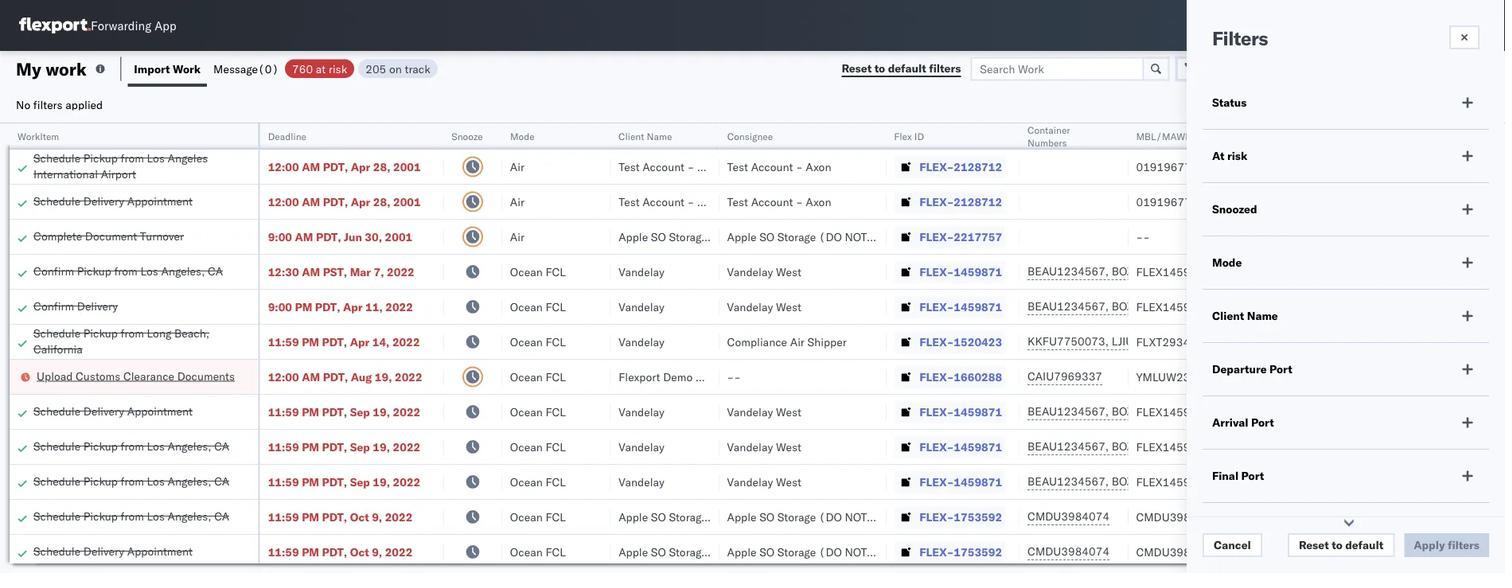 Task type: vqa. For each thing, say whether or not it's contained in the screenshot.


Task type: locate. For each thing, give the bounding box(es) containing it.
client inside button
[[619, 130, 645, 142]]

ljiu1111116,
[[1112, 334, 1186, 348]]

28, for schedule delivery appointment
[[373, 195, 391, 209]]

pm for 'confirm delivery' link
[[295, 300, 312, 314]]

0 vertical spatial oct
[[350, 510, 369, 524]]

1 vertical spatial mode
[[1213, 256, 1243, 270]]

1 vertical spatial risk
[[1228, 149, 1248, 163]]

8 resize handle column header from the left
[[1110, 123, 1129, 573]]

1 vertical spatial schedule delivery appointment link
[[33, 403, 193, 419]]

delivery
[[83, 194, 124, 208], [77, 299, 118, 313], [83, 404, 124, 418], [83, 544, 124, 558]]

1753592
[[954, 510, 1003, 524], [954, 545, 1003, 559]]

tcnu1234565 down arrival
[[1196, 440, 1275, 454]]

am down deadline
[[302, 160, 320, 174]]

1 vertical spatial cmdu39849018
[[1137, 545, 1226, 559]]

filters up flex id button
[[929, 61, 961, 75]]

1 vertical spatial 12:00 am pdt, apr 28, 2001
[[268, 195, 421, 209]]

3 west from the top
[[776, 405, 802, 419]]

los inside 'button'
[[140, 264, 158, 278]]

3 schedule pickup from los angeles, ca from the top
[[33, 509, 229, 523]]

0 horizontal spatial client
[[619, 130, 645, 142]]

2022 for 'confirm delivery' link
[[386, 300, 413, 314]]

1 horizontal spatial numbers
[[1195, 130, 1234, 142]]

0 horizontal spatial numbers
[[1028, 137, 1068, 149]]

port
[[1270, 362, 1293, 376], [1252, 416, 1275, 430], [1242, 469, 1265, 483]]

28, up 30, at left
[[373, 195, 391, 209]]

6 resize handle column header from the left
[[867, 123, 887, 573]]

1 vertical spatial port
[[1252, 416, 1275, 430]]

2 vertical spatial schedule pickup from los angeles, ca link
[[33, 508, 229, 524]]

5 resize handle column header from the left
[[700, 123, 720, 573]]

ocean
[[510, 265, 543, 279], [510, 300, 543, 314], [510, 335, 543, 349], [510, 370, 543, 384], [510, 405, 543, 419], [510, 440, 543, 454], [510, 475, 543, 489], [510, 510, 543, 524], [510, 545, 543, 559]]

schedule pickup from los angeles, ca button
[[33, 438, 229, 456], [33, 473, 229, 491], [33, 508, 229, 526]]

fcl for "confirm pickup from los angeles, ca" link on the left top of the page
[[546, 265, 566, 279]]

1 vertical spatial 1753592
[[954, 545, 1003, 559]]

0 vertical spatial 12:00 am pdt, apr 28, 2001
[[268, 160, 421, 174]]

pickup inside schedule pickup from long beach, california
[[83, 326, 118, 340]]

numbers inside container numbers
[[1028, 137, 1068, 149]]

2 oct from the top
[[350, 545, 369, 559]]

id
[[915, 130, 925, 142]]

delivery for 12:00 am pdt, apr 28, 2001
[[83, 194, 124, 208]]

2128712 up 2217757 on the top
[[954, 195, 1003, 209]]

2 vertical spatial port
[[1242, 469, 1265, 483]]

3 ocean from the top
[[510, 335, 543, 349]]

2 schedule pickup from los angeles, ca from the top
[[33, 474, 229, 488]]

2 9:00 from the top
[[268, 300, 292, 314]]

1 resize handle column header from the left
[[239, 123, 259, 573]]

numbers down container
[[1028, 137, 1068, 149]]

consignee inside button
[[727, 130, 773, 142]]

1 vertical spatial flex-1753592
[[920, 545, 1003, 559]]

my
[[16, 58, 41, 80]]

2 vertical spatial sep
[[350, 475, 370, 489]]

2 11:59 pm pdt, sep 19, 2022 from the top
[[268, 440, 421, 454]]

1 fcl from the top
[[546, 265, 566, 279]]

tcnu1234565 down departure
[[1196, 405, 1275, 418]]

1 horizontal spatial risk
[[1228, 149, 1248, 163]]

1 cmdu3984074 from the top
[[1028, 510, 1110, 524]]

1 vertical spatial cmdu3984074
[[1028, 545, 1110, 559]]

to for reset to default filters
[[875, 61, 886, 75]]

1 horizontal spatial --
[[1137, 230, 1151, 244]]

(do
[[711, 230, 734, 244], [819, 230, 842, 244], [711, 510, 734, 524], [819, 510, 842, 524], [711, 545, 734, 559], [819, 545, 842, 559]]

6 fcl from the top
[[546, 440, 566, 454]]

los for 1st schedule pickup from los angeles, ca button from the bottom
[[147, 509, 165, 523]]

not
[[737, 230, 759, 244], [845, 230, 868, 244], [737, 510, 759, 524], [845, 510, 868, 524], [737, 545, 759, 559], [845, 545, 868, 559]]

resize handle column header for flex id button
[[1001, 123, 1020, 573]]

schedule inside schedule pickup from los angeles international airport
[[33, 151, 81, 165]]

schedule for schedule pickup from los angeles international airport button at the top left
[[33, 151, 81, 165]]

reset inside reset to default filters button
[[842, 61, 872, 75]]

filters right no
[[33, 98, 63, 111]]

schedule pickup from los angeles, ca for first schedule pickup from los angeles, ca link from the top of the page
[[33, 439, 229, 453]]

pickup for first schedule pickup from los angeles, ca button from the top of the page
[[83, 439, 118, 453]]

flex-1753592 for schedule pickup from los angeles, ca
[[920, 510, 1003, 524]]

4 resize handle column header from the left
[[592, 123, 611, 573]]

cmdu39849018 down terminal
[[1137, 545, 1226, 559]]

fcl for second schedule pickup from los angeles, ca link from the top
[[546, 475, 566, 489]]

1 flex-2128712 from the top
[[920, 160, 1003, 174]]

4 1459871 from the top
[[954, 440, 1003, 454]]

1 horizontal spatial name
[[1248, 309, 1279, 323]]

2217757
[[954, 230, 1003, 244]]

12:00 am pdt, apr 28, 2001 up 9:00 am pdt, jun 30, 2001
[[268, 195, 421, 209]]

los for confirm pickup from los angeles, ca 'button'
[[140, 264, 158, 278]]

work
[[46, 58, 87, 80]]

0 vertical spatial 0191967788
[[1137, 160, 1206, 174]]

9:00 am pdt, jun 30, 2001
[[268, 230, 413, 244]]

2 11:59 pm pdt, oct 9, 2022 from the top
[[268, 545, 413, 559]]

2 schedule pickup from los angeles, ca button from the top
[[33, 473, 229, 491]]

terminal
[[1213, 522, 1259, 536]]

9 fcl from the top
[[546, 545, 566, 559]]

28, for schedule pickup from los angeles international airport
[[373, 160, 391, 174]]

departure port
[[1213, 362, 1293, 376]]

port right arrival
[[1252, 416, 1275, 430]]

test
[[619, 160, 640, 174], [727, 160, 749, 174], [619, 195, 640, 209], [727, 195, 749, 209]]

2 schedule delivery appointment link from the top
[[33, 403, 193, 419]]

3 schedule delivery appointment link from the top
[[33, 544, 193, 559]]

am up 9:00 am pdt, jun 30, 2001
[[302, 195, 320, 209]]

confirm up california
[[33, 299, 74, 313]]

7 resize handle column header from the left
[[1001, 123, 1020, 573]]

pickup inside schedule pickup from los angeles international airport
[[83, 151, 118, 165]]

ca for 1st schedule pickup from los angeles, ca button from the bottom
[[214, 509, 229, 523]]

axon
[[698, 160, 723, 174], [806, 160, 832, 174], [698, 195, 723, 209], [806, 195, 832, 209]]

0191967788 down mbl/mawb
[[1137, 160, 1206, 174]]

confirm delivery
[[33, 299, 118, 313]]

apr for schedule pickup from long beach, california
[[350, 335, 370, 349]]

0 vertical spatial 28,
[[373, 160, 391, 174]]

5 beau1234567, from the top
[[1028, 475, 1109, 489]]

0 vertical spatial port
[[1270, 362, 1293, 376]]

mbl/mawb
[[1137, 130, 1192, 142]]

1 vertical spatial 2001
[[393, 195, 421, 209]]

1 horizontal spatial to
[[1332, 538, 1343, 552]]

8 ocean from the top
[[510, 510, 543, 524]]

1 vertical spatial 12:00
[[268, 195, 299, 209]]

3 1459871 from the top
[[954, 405, 1003, 419]]

1 vertical spatial 9:00
[[268, 300, 292, 314]]

apr left 11,
[[343, 300, 363, 314]]

schedule for schedule pickup from long beach, california 'button' at the bottom left
[[33, 326, 81, 340]]

9:00 pm pdt, apr 11, 2022
[[268, 300, 413, 314]]

schedule pickup from los angeles, ca for third schedule pickup from los angeles, ca link from the top
[[33, 509, 229, 523]]

2 resize handle column header from the left
[[425, 123, 444, 573]]

0 vertical spatial cmdu3984074
[[1028, 510, 1110, 524]]

3 flex-1459871 from the top
[[920, 405, 1003, 419]]

delivery for 11:59 pm pdt, oct 9, 2022
[[83, 544, 124, 558]]

fcl for 'confirm delivery' link
[[546, 300, 566, 314]]

complete document turnover link
[[33, 228, 184, 244]]

oct
[[350, 510, 369, 524], [350, 545, 369, 559]]

6 schedule from the top
[[33, 474, 81, 488]]

reset to default filters
[[842, 61, 961, 75]]

flex-2128712 button
[[895, 156, 1006, 178], [895, 156, 1006, 178], [895, 191, 1006, 213], [895, 191, 1006, 213]]

0 vertical spatial cmdu39849018
[[1137, 510, 1226, 524]]

cmdu39849018 for schedule delivery appointment
[[1137, 545, 1226, 559]]

0 vertical spatial reset
[[842, 61, 872, 75]]

0 vertical spatial client
[[619, 130, 645, 142]]

11:59 pm pdt, sep 19, 2022
[[268, 405, 421, 419], [268, 440, 421, 454], [268, 475, 421, 489]]

0 vertical spatial 2128712
[[954, 160, 1003, 174]]

client name inside button
[[619, 130, 672, 142]]

1 vertical spatial 11:59 pm pdt, oct 9, 2022
[[268, 545, 413, 559]]

1 beau1234567, bozo1234565, tcnu1234565 from the top
[[1028, 264, 1275, 278]]

11:59 pm pdt, sep 19, 2022 for second schedule pickup from los angeles, ca link from the top
[[268, 475, 421, 489]]

confirm
[[33, 264, 74, 278], [33, 299, 74, 313]]

flex-2217757
[[920, 230, 1003, 244]]

ocean for schedule pickup from long beach, california link
[[510, 335, 543, 349]]

2128712 down flex id button
[[954, 160, 1003, 174]]

mode
[[510, 130, 535, 142], [1213, 256, 1243, 270]]

0 vertical spatial 11:59 pm pdt, sep 19, 2022
[[268, 405, 421, 419]]

sep for second schedule pickup from los angeles, ca link from the top
[[350, 475, 370, 489]]

0 vertical spatial flex-1753592
[[920, 510, 1003, 524]]

3 appointment from the top
[[127, 544, 193, 558]]

1 sep from the top
[[350, 405, 370, 419]]

sep for first schedule pickup from los angeles, ca link from the top of the page
[[350, 440, 370, 454]]

0 vertical spatial schedule pickup from los angeles, ca link
[[33, 438, 229, 454]]

account
[[643, 160, 685, 174], [751, 160, 793, 174], [643, 195, 685, 209], [751, 195, 793, 209]]

0 vertical spatial 11:59 pm pdt, oct 9, 2022
[[268, 510, 413, 524]]

1 horizontal spatial default
[[1346, 538, 1384, 552]]

pm
[[295, 300, 312, 314], [302, 335, 319, 349], [302, 405, 319, 419], [302, 440, 319, 454], [302, 475, 319, 489], [302, 510, 319, 524], [302, 545, 319, 559]]

ca for first schedule pickup from los angeles, ca button from the top of the page
[[214, 439, 229, 453]]

1 vertical spatial default
[[1346, 538, 1384, 552]]

2 0191967788 from the top
[[1137, 195, 1206, 209]]

schedule pickup from los angeles, ca for second schedule pickup from los angeles, ca link from the top
[[33, 474, 229, 488]]

2 vertical spatial 2001
[[385, 230, 413, 244]]

7 schedule from the top
[[33, 509, 81, 523]]

1 vertical spatial 0191967788
[[1137, 195, 1206, 209]]

flex-1753592 button
[[895, 506, 1006, 528], [895, 506, 1006, 528], [895, 541, 1006, 563], [895, 541, 1006, 563]]

1 cmdu39849018 from the top
[[1137, 510, 1226, 524]]

2 cmdu39849018 from the top
[[1137, 545, 1226, 559]]

2 cmdu3984074 from the top
[[1028, 545, 1110, 559]]

confirm for confirm pickup from los angeles, ca
[[33, 264, 74, 278]]

1 1459871 from the top
[[954, 265, 1003, 279]]

schedule delivery appointment button for 11:59 pm pdt, sep 19, 2022
[[33, 403, 193, 421]]

port right "final"
[[1242, 469, 1265, 483]]

departure
[[1213, 362, 1267, 376]]

angeles, for third schedule pickup from los angeles, ca link from the top
[[168, 509, 211, 523]]

from
[[121, 151, 144, 165], [114, 264, 138, 278], [121, 326, 144, 340], [121, 439, 144, 453], [121, 474, 144, 488], [121, 509, 144, 523]]

0 vertical spatial confirm
[[33, 264, 74, 278]]

am for schedule pickup from los angeles international airport
[[302, 160, 320, 174]]

operator
[[1346, 130, 1384, 142]]

flex-2128712 for schedule delivery appointment
[[920, 195, 1003, 209]]

cmdu39849018 up code)
[[1137, 510, 1226, 524]]

1 vertical spatial client name
[[1213, 309, 1279, 323]]

2001 right 30, at left
[[385, 230, 413, 244]]

demo
[[663, 370, 693, 384]]

am left pst,
[[302, 265, 320, 279]]

1 vertical spatial oct
[[350, 545, 369, 559]]

upload customs clearance documents
[[37, 369, 235, 383]]

ca for confirm pickup from los angeles, ca 'button'
[[208, 264, 223, 278]]

1 schedule pickup from los angeles, ca button from the top
[[33, 438, 229, 456]]

11:59 pm pdt, oct 9, 2022
[[268, 510, 413, 524], [268, 545, 413, 559]]

1 vertical spatial appointment
[[127, 404, 193, 418]]

2 vertical spatial 11:59 pm pdt, sep 19, 2022
[[268, 475, 421, 489]]

1 vertical spatial schedule pickup from los angeles, ca
[[33, 474, 229, 488]]

28,
[[373, 160, 391, 174], [373, 195, 391, 209]]

0 vertical spatial name
[[647, 130, 672, 142]]

am for confirm pickup from los angeles, ca
[[302, 265, 320, 279]]

2 12:00 am pdt, apr 28, 2001 from the top
[[268, 195, 421, 209]]

mode down snoozed
[[1213, 256, 1243, 270]]

pickup for second schedule pickup from los angeles, ca button from the bottom of the page
[[83, 474, 118, 488]]

complete document turnover button
[[33, 228, 184, 246]]

name
[[647, 130, 672, 142], [1248, 309, 1279, 323]]

confirm down complete
[[33, 264, 74, 278]]

2 vertical spatial schedule pickup from los angeles, ca button
[[33, 508, 229, 526]]

1459871 for "confirm pickup from los angeles, ca" link on the left top of the page
[[954, 265, 1003, 279]]

angeles,
[[161, 264, 205, 278], [168, 439, 211, 453], [168, 474, 211, 488], [168, 509, 211, 523]]

forwarding app link
[[19, 18, 177, 33]]

apr left 14,
[[350, 335, 370, 349]]

2001 up 9:00 am pdt, jun 30, 2001
[[393, 195, 421, 209]]

12:00 am pdt, apr 28, 2001
[[268, 160, 421, 174], [268, 195, 421, 209]]

1459871 for first schedule pickup from los angeles, ca link from the top of the page
[[954, 440, 1003, 454]]

0 vertical spatial appointment
[[127, 194, 193, 208]]

0 vertical spatial 9,
[[372, 510, 382, 524]]

consignee
[[727, 130, 773, 142], [696, 370, 749, 384]]

pickup for schedule pickup from long beach, california 'button' at the bottom left
[[83, 326, 118, 340]]

1 horizontal spatial filters
[[929, 61, 961, 75]]

1 2128712 from the top
[[954, 160, 1003, 174]]

1 vertical spatial schedule pickup from los angeles, ca button
[[33, 473, 229, 491]]

8 fcl from the top
[[546, 510, 566, 524]]

resize handle column header
[[239, 123, 259, 573], [425, 123, 444, 573], [483, 123, 502, 573], [592, 123, 611, 573], [700, 123, 720, 573], [867, 123, 887, 573], [1001, 123, 1020, 573], [1110, 123, 1129, 573], [1319, 123, 1338, 573], [1427, 123, 1446, 573], [1477, 123, 1496, 573]]

to
[[875, 61, 886, 75], [1332, 538, 1343, 552]]

am up 12:30
[[295, 230, 313, 244]]

2128712
[[954, 160, 1003, 174], [954, 195, 1003, 209]]

4 ocean fcl from the top
[[510, 370, 566, 384]]

turnover
[[140, 229, 184, 243]]

9:00 up 12:30
[[268, 230, 292, 244]]

flex-1520423 button
[[895, 331, 1006, 353], [895, 331, 1006, 353]]

client name
[[619, 130, 672, 142], [1213, 309, 1279, 323]]

delivery for 9:00 pm pdt, apr 11, 2022
[[77, 299, 118, 313]]

1 11:59 pm pdt, sep 19, 2022 from the top
[[268, 405, 421, 419]]

9 resize handle column header from the left
[[1319, 123, 1338, 573]]

5 ocean from the top
[[510, 405, 543, 419]]

resize handle column header for mbl/mawb numbers button
[[1319, 123, 1338, 573]]

3 tcnu1234565 from the top
[[1196, 405, 1275, 418]]

angeles, inside 'button'
[[161, 264, 205, 278]]

resize handle column header for consignee button
[[867, 123, 887, 573]]

2 vertical spatial 12:00
[[268, 370, 299, 384]]

confirm pickup from los angeles, ca button
[[33, 263, 223, 281]]

1 vertical spatial 28,
[[373, 195, 391, 209]]

2 vertical spatial schedule delivery appointment button
[[33, 544, 193, 561]]

1 9:00 from the top
[[268, 230, 292, 244]]

0 vertical spatial schedule delivery appointment link
[[33, 193, 193, 209]]

2001
[[393, 160, 421, 174], [393, 195, 421, 209], [385, 230, 413, 244]]

5 vandelay west from the top
[[727, 475, 802, 489]]

760
[[292, 62, 313, 76]]

0 vertical spatial default
[[888, 61, 927, 75]]

port for departure port
[[1270, 362, 1293, 376]]

7 ocean from the top
[[510, 475, 543, 489]]

0 vertical spatial 1753592
[[954, 510, 1003, 524]]

28, down deadline button at the left top of page
[[373, 160, 391, 174]]

2128712 for schedule delivery appointment
[[954, 195, 1003, 209]]

arrival port
[[1213, 416, 1275, 430]]

0 vertical spatial to
[[875, 61, 886, 75]]

flex-2217757 button
[[895, 226, 1006, 248], [895, 226, 1006, 248]]

0 vertical spatial schedule delivery appointment
[[33, 194, 193, 208]]

12:00 for schedule delivery appointment
[[268, 195, 299, 209]]

default for reset to default
[[1346, 538, 1384, 552]]

0 vertical spatial schedule delivery appointment button
[[33, 193, 193, 211]]

import
[[134, 62, 170, 76]]

ca inside 'button'
[[208, 264, 223, 278]]

reset inside reset to default button
[[1300, 538, 1330, 552]]

delivery inside button
[[77, 299, 118, 313]]

1 vertical spatial sep
[[350, 440, 370, 454]]

reset to default button
[[1288, 534, 1395, 557]]

vandelay west
[[727, 265, 802, 279], [727, 300, 802, 314], [727, 405, 802, 419], [727, 440, 802, 454], [727, 475, 802, 489]]

kkfu7750073,
[[1028, 334, 1109, 348]]

confirm inside 'button'
[[33, 264, 74, 278]]

apr up jun
[[351, 195, 371, 209]]

2 vertical spatial schedule pickup from los angeles, ca
[[33, 509, 229, 523]]

11:59 pm pdt, oct 9, 2022 for schedule pickup from los angeles, ca
[[268, 510, 413, 524]]

2 vandelay west from the top
[[727, 300, 802, 314]]

1 west from the top
[[776, 265, 802, 279]]

1 schedule delivery appointment from the top
[[33, 194, 193, 208]]

1520423
[[954, 335, 1003, 349]]

schedule delivery appointment for 12:00 am pdt, apr 28, 2001
[[33, 194, 193, 208]]

9:00 down 12:30
[[268, 300, 292, 314]]

ocean for schedule delivery appointment link corresponding to 11:59 pm pdt, oct 9, 2022
[[510, 545, 543, 559]]

angeles, for first schedule pickup from los angeles, ca link from the top of the page
[[168, 439, 211, 453]]

tcnu1234565 up the lkju1111111,
[[1196, 299, 1275, 313]]

0 vertical spatial schedule pickup from los angeles, ca button
[[33, 438, 229, 456]]

numbers for mbl/mawb numbers
[[1195, 130, 1234, 142]]

schedule for 1st schedule pickup from los angeles, ca button from the bottom
[[33, 509, 81, 523]]

0 vertical spatial client name
[[619, 130, 672, 142]]

0 vertical spatial flex-2128712
[[920, 160, 1003, 174]]

0 horizontal spatial mode
[[510, 130, 535, 142]]

1 schedule from the top
[[33, 151, 81, 165]]

1 vertical spatial 9,
[[372, 545, 382, 559]]

5 beau1234567, bozo1234565, tcnu1234565 from the top
[[1028, 475, 1275, 489]]

apr down deadline button at the left top of page
[[351, 160, 371, 174]]

los inside schedule pickup from los angeles international airport
[[147, 151, 165, 165]]

1 vertical spatial name
[[1248, 309, 1279, 323]]

schedule pickup from los angeles, ca link
[[33, 438, 229, 454], [33, 473, 229, 489], [33, 508, 229, 524]]

ocean for second schedule pickup from los angeles, ca link from the top
[[510, 475, 543, 489]]

0 vertical spatial 9:00
[[268, 230, 292, 244]]

2 schedule delivery appointment from the top
[[33, 404, 193, 418]]

1 vertical spatial schedule delivery appointment
[[33, 404, 193, 418]]

12:00 am pdt, aug 19, 2022
[[268, 370, 423, 384]]

9 ocean from the top
[[510, 545, 543, 559]]

0 horizontal spatial filters
[[33, 98, 63, 111]]

schedule for 12:00 am pdt, apr 28, 2001 schedule delivery appointment button
[[33, 194, 81, 208]]

mar
[[350, 265, 371, 279]]

0 horizontal spatial to
[[875, 61, 886, 75]]

long
[[147, 326, 172, 340]]

14,
[[372, 335, 390, 349]]

1 vertical spatial reset
[[1300, 538, 1330, 552]]

1 beau1234567, from the top
[[1028, 264, 1109, 278]]

numbers up at
[[1195, 130, 1234, 142]]

vandelay west for 'confirm delivery' link
[[727, 300, 802, 314]]

2022 for schedule delivery appointment link corresponding to 11:59 pm pdt, oct 9, 2022
[[385, 545, 413, 559]]

2 tcnu1234565 from the top
[[1196, 299, 1275, 313]]

schedule delivery appointment link for 11:59 pm pdt, oct 9, 2022
[[33, 544, 193, 559]]

1 schedule delivery appointment button from the top
[[33, 193, 193, 211]]

arrival
[[1213, 416, 1249, 430]]

flex-2128712 up flex-2217757
[[920, 195, 1003, 209]]

aug
[[351, 370, 372, 384]]

port down segu4454778
[[1270, 362, 1293, 376]]

2 flex-2128712 from the top
[[920, 195, 1003, 209]]

ca for second schedule pickup from los angeles, ca button from the bottom of the page
[[214, 474, 229, 488]]

resize handle column header for deadline button at the left top of page
[[425, 123, 444, 573]]

at risk
[[1213, 149, 1248, 163]]

0 vertical spatial 2001
[[393, 160, 421, 174]]

ocean for schedule delivery appointment link corresponding to 11:59 pm pdt, sep 19, 2022
[[510, 405, 543, 419]]

2001 down deadline button at the left top of page
[[393, 160, 421, 174]]

1 vertical spatial schedule pickup from los angeles, ca link
[[33, 473, 229, 489]]

0 horizontal spatial default
[[888, 61, 927, 75]]

default
[[888, 61, 927, 75], [1346, 538, 1384, 552]]

pm for first schedule pickup from los angeles, ca link from the top of the page
[[302, 440, 319, 454]]

fcl for schedule pickup from long beach, california link
[[546, 335, 566, 349]]

1 1753592 from the top
[[954, 510, 1003, 524]]

appointment for 12:00 am pdt, apr 28, 2001
[[127, 194, 193, 208]]

12:00 am pdt, apr 28, 2001 down deadline button at the left top of page
[[268, 160, 421, 174]]

reset for reset to default
[[1300, 538, 1330, 552]]

1 vertical spatial confirm
[[33, 299, 74, 313]]

name inside button
[[647, 130, 672, 142]]

risk right the "at"
[[329, 62, 347, 76]]

appointment for 11:59 pm pdt, sep 19, 2022
[[127, 404, 193, 418]]

1 appointment from the top
[[127, 194, 193, 208]]

1 vertical spatial 11:59 pm pdt, sep 19, 2022
[[268, 440, 421, 454]]

tcnu1234565 down snoozed
[[1196, 264, 1275, 278]]

2 ocean from the top
[[510, 300, 543, 314]]

2 bozo1234565, from the top
[[1112, 299, 1194, 313]]

schedule for schedule delivery appointment button associated with 11:59 pm pdt, sep 19, 2022
[[33, 404, 81, 418]]

west for 'confirm delivery' link
[[776, 300, 802, 314]]

0 horizontal spatial name
[[647, 130, 672, 142]]

0 vertical spatial filters
[[929, 61, 961, 75]]

0 vertical spatial schedule pickup from los angeles, ca
[[33, 439, 229, 453]]

caiu7969337
[[1028, 370, 1103, 383]]

2022 for "confirm pickup from los angeles, ca" link on the left top of the page
[[387, 265, 415, 279]]

0 horizontal spatial client name
[[619, 130, 672, 142]]

2 appointment from the top
[[127, 404, 193, 418]]

mode right snooze
[[510, 130, 535, 142]]

2 schedule pickup from los angeles, ca link from the top
[[33, 473, 229, 489]]

0 vertical spatial 12:00
[[268, 160, 299, 174]]

schedule delivery appointment link for 11:59 pm pdt, sep 19, 2022
[[33, 403, 193, 419]]

clearance
[[123, 369, 174, 383]]

2022 for schedule delivery appointment link corresponding to 11:59 pm pdt, sep 19, 2022
[[393, 405, 421, 419]]

7 fcl from the top
[[546, 475, 566, 489]]

0 vertical spatial consignee
[[727, 130, 773, 142]]

tcnu1234565 up terminal
[[1196, 475, 1275, 489]]

risk right at
[[1228, 149, 1248, 163]]

1 schedule delivery appointment link from the top
[[33, 193, 193, 209]]

west
[[776, 265, 802, 279], [776, 300, 802, 314], [776, 405, 802, 419], [776, 440, 802, 454], [776, 475, 802, 489]]

1 vertical spatial schedule delivery appointment button
[[33, 403, 193, 421]]

flex-2128712 down flex id button
[[920, 160, 1003, 174]]

confirm pickup from los angeles, ca
[[33, 264, 223, 278]]

risk
[[329, 62, 347, 76], [1228, 149, 1248, 163]]

appointment for 11:59 pm pdt, oct 9, 2022
[[127, 544, 193, 558]]

schedule inside schedule pickup from long beach, california
[[33, 326, 81, 340]]

0 horizontal spatial --
[[727, 370, 741, 384]]

mbl/mawb numbers button
[[1129, 127, 1322, 143]]

2 vertical spatial schedule delivery appointment link
[[33, 544, 193, 559]]

1 vertical spatial consignee
[[696, 370, 749, 384]]

1 horizontal spatial client name
[[1213, 309, 1279, 323]]

numbers inside button
[[1195, 130, 1234, 142]]

1 vertical spatial 2128712
[[954, 195, 1003, 209]]

4 bozo1234565, from the top
[[1112, 440, 1194, 454]]

4 ocean from the top
[[510, 370, 543, 384]]

filters
[[1213, 26, 1269, 50]]

flex
[[895, 130, 912, 142]]

los for schedule pickup from los angeles international airport button at the top left
[[147, 151, 165, 165]]

0 vertical spatial sep
[[350, 405, 370, 419]]

air for schedule delivery appointment
[[510, 195, 525, 209]]

complete document turnover
[[33, 229, 184, 243]]

on
[[389, 62, 402, 76]]

beau1234567, bozo1234565, tcnu1234565
[[1028, 264, 1275, 278], [1028, 299, 1275, 313], [1028, 405, 1275, 418], [1028, 440, 1275, 454], [1028, 475, 1275, 489]]

11:59 pm pdt, sep 19, 2022 for first schedule pickup from los angeles, ca link from the top of the page
[[268, 440, 421, 454]]

beau1234567, bozo1234565, tcnu1234565 for first schedule pickup from los angeles, ca link from the top of the page
[[1028, 440, 1275, 454]]

0191967788 left snoozed
[[1137, 195, 1206, 209]]

2 vertical spatial appointment
[[127, 544, 193, 558]]

confirm inside button
[[33, 299, 74, 313]]

2 vertical spatial schedule delivery appointment
[[33, 544, 193, 558]]

numbers
[[1195, 130, 1234, 142], [1028, 137, 1068, 149]]



Task type: describe. For each thing, give the bounding box(es) containing it.
compliance  air shipper
[[727, 335, 847, 349]]

Search Work text field
[[971, 57, 1145, 81]]

west for first schedule pickup from los angeles, ca link from the top of the page
[[776, 440, 802, 454]]

message
[[213, 62, 258, 76]]

pst,
[[323, 265, 347, 279]]

flxt29342342
[[1137, 335, 1218, 349]]

30,
[[365, 230, 382, 244]]

5 flex- from the top
[[920, 300, 954, 314]]

from inside schedule pickup from los angeles international airport
[[121, 151, 144, 165]]

pm for second schedule pickup from los angeles, ca link from the top
[[302, 475, 319, 489]]

no filters applied
[[16, 98, 103, 111]]

5 bozo1234565, from the top
[[1112, 475, 1194, 489]]

document
[[85, 229, 137, 243]]

5 tcnu1234565 from the top
[[1196, 475, 1275, 489]]

deadline
[[268, 130, 307, 142]]

3 schedule pickup from los angeles, ca link from the top
[[33, 508, 229, 524]]

confirm pickup from los angeles, ca link
[[33, 263, 223, 279]]

10 flex- from the top
[[920, 475, 954, 489]]

vandelay west for schedule delivery appointment link corresponding to 11:59 pm pdt, sep 19, 2022
[[727, 405, 802, 419]]

container numbers
[[1028, 124, 1071, 149]]

1 tcnu1234565 from the top
[[1196, 264, 1275, 278]]

am for schedule delivery appointment
[[302, 195, 320, 209]]

fcl for first schedule pickup from los angeles, ca link from the top of the page
[[546, 440, 566, 454]]

work
[[173, 62, 201, 76]]

2 flex1459871 from the top
[[1137, 300, 1212, 314]]

workitem
[[18, 130, 59, 142]]

2 ocean fcl from the top
[[510, 300, 566, 314]]

west for "confirm pickup from los angeles, ca" link on the left top of the page
[[776, 265, 802, 279]]

3 bozo1234565, from the top
[[1112, 405, 1194, 418]]

airport
[[101, 167, 136, 181]]

kkfu7750073, ljiu1111116, lkju1111111, segu4454778
[[1028, 334, 1348, 348]]

flex id
[[895, 130, 925, 142]]

code)
[[1213, 534, 1251, 547]]

resize handle column header for workitem button
[[239, 123, 259, 573]]

workitem button
[[10, 127, 243, 143]]

complete
[[33, 229, 82, 243]]

segu4454778
[[1270, 334, 1348, 348]]

1660288
[[954, 370, 1003, 384]]

pm for schedule pickup from long beach, california link
[[302, 335, 319, 349]]

filters inside button
[[929, 61, 961, 75]]

1 11:59 from the top
[[268, 335, 299, 349]]

to for reset to default
[[1332, 538, 1343, 552]]

international
[[33, 167, 98, 181]]

2022 for schedule pickup from long beach, california link
[[393, 335, 420, 349]]

3 11:59 from the top
[[268, 440, 299, 454]]

0 vertical spatial risk
[[329, 62, 347, 76]]

pickup for 1st schedule pickup from los angeles, ca button from the bottom
[[83, 509, 118, 523]]

oct for schedule delivery appointment
[[350, 545, 369, 559]]

8 ocean fcl from the top
[[510, 510, 566, 524]]

reset to default filters button
[[833, 57, 971, 81]]

customs
[[76, 369, 120, 383]]

port for arrival port
[[1252, 416, 1275, 430]]

final port
[[1213, 469, 1265, 483]]

4 11:59 from the top
[[268, 475, 299, 489]]

final
[[1213, 469, 1239, 483]]

1459871 for schedule delivery appointment link corresponding to 11:59 pm pdt, sep 19, 2022
[[954, 405, 1003, 419]]

11:59 pm pdt, apr 14, 2022
[[268, 335, 420, 349]]

vandelay west for first schedule pickup from los angeles, ca link from the top of the page
[[727, 440, 802, 454]]

5 flex1459871 from the top
[[1137, 475, 1212, 489]]

5 ocean fcl from the top
[[510, 405, 566, 419]]

flex-1660288
[[920, 370, 1003, 384]]

applied
[[65, 98, 103, 111]]

resize handle column header for the mode button
[[592, 123, 611, 573]]

2001 for schedule delivery appointment
[[393, 195, 421, 209]]

(0)
[[258, 62, 279, 76]]

12:30 am pst, mar 7, 2022
[[268, 265, 415, 279]]

terminal (firms code)
[[1213, 522, 1304, 547]]

los for second schedule pickup from los angeles, ca button from the bottom of the page
[[147, 474, 165, 488]]

12 flex- from the top
[[920, 545, 954, 559]]

schedule delivery appointment button for 11:59 pm pdt, oct 9, 2022
[[33, 544, 193, 561]]

mode inside button
[[510, 130, 535, 142]]

9 flex- from the top
[[920, 440, 954, 454]]

message (0)
[[213, 62, 279, 76]]

2022 for third schedule pickup from los angeles, ca link from the top
[[385, 510, 413, 524]]

11,
[[366, 300, 383, 314]]

flex-1520423
[[920, 335, 1003, 349]]

9:00 for 9:00 pm pdt, apr 11, 2022
[[268, 300, 292, 314]]

2001 for complete document turnover
[[385, 230, 413, 244]]

flex-2128712 for schedule pickup from los angeles international airport
[[920, 160, 1003, 174]]

Search Shipments (/) text field
[[1201, 14, 1355, 37]]

3 schedule pickup from los angeles, ca button from the top
[[33, 508, 229, 526]]

confirm delivery button
[[33, 298, 118, 316]]

5 flex-1459871 from the top
[[920, 475, 1003, 489]]

my work
[[16, 58, 87, 80]]

(firms
[[1262, 522, 1304, 536]]

4 flex1459871 from the top
[[1137, 440, 1212, 454]]

vandelay west for second schedule pickup from los angeles, ca link from the top
[[727, 475, 802, 489]]

12:00 for schedule pickup from los angeles international airport
[[268, 160, 299, 174]]

8 flex- from the top
[[920, 405, 954, 419]]

apr for schedule pickup from los angeles international airport
[[351, 160, 371, 174]]

reset to default
[[1300, 538, 1384, 552]]

schedule delivery appointment for 11:59 pm pdt, oct 9, 2022
[[33, 544, 193, 558]]

schedule pickup from los angeles international airport link
[[33, 150, 251, 182]]

1 vertical spatial filters
[[33, 98, 63, 111]]

schedule pickup from los angeles international airport button
[[33, 150, 251, 184]]

1 bozo1234565, from the top
[[1112, 264, 1194, 278]]

3 beau1234567, from the top
[[1028, 405, 1109, 418]]

6 11:59 from the top
[[268, 545, 299, 559]]

3 ocean fcl from the top
[[510, 335, 566, 349]]

schedule pickup from long beach, california link
[[33, 325, 251, 357]]

default for reset to default filters
[[888, 61, 927, 75]]

consignee button
[[720, 127, 871, 143]]

import work
[[134, 62, 201, 76]]

2022 for second schedule pickup from los angeles, ca link from the top
[[393, 475, 421, 489]]

fcl for third schedule pickup from los angeles, ca link from the top
[[546, 510, 566, 524]]

schedule for first schedule pickup from los angeles, ca button from the top of the page
[[33, 439, 81, 453]]

2 flex- from the top
[[920, 195, 954, 209]]

beau1234567, bozo1234565, tcnu1234565 for second schedule pickup from los angeles, ca link from the top
[[1028, 475, 1275, 489]]

schedule pickup from los angeles international airport
[[33, 151, 208, 181]]

9, for schedule pickup from los angeles, ca
[[372, 510, 382, 524]]

9, for schedule delivery appointment
[[372, 545, 382, 559]]

1 vertical spatial client
[[1213, 309, 1245, 323]]

0191967788 for schedule pickup from los angeles international airport
[[1137, 160, 1206, 174]]

12:30
[[268, 265, 299, 279]]

jun
[[344, 230, 362, 244]]

2 11:59 from the top
[[268, 405, 299, 419]]

schedule for second schedule pickup from los angeles, ca button from the bottom of the page
[[33, 474, 81, 488]]

11:59 pm pdt, sep 19, 2022 for schedule delivery appointment link corresponding to 11:59 pm pdt, sep 19, 2022
[[268, 405, 421, 419]]

205 on track
[[366, 62, 431, 76]]

shipper
[[808, 335, 847, 349]]

10 resize handle column header from the left
[[1427, 123, 1446, 573]]

9:00 for 9:00 am pdt, jun 30, 2001
[[268, 230, 292, 244]]

5 fcl from the top
[[546, 405, 566, 419]]

9 ocean fcl from the top
[[510, 545, 566, 559]]

track
[[405, 62, 431, 76]]

2001 for schedule pickup from los angeles international airport
[[393, 160, 421, 174]]

11 flex- from the top
[[920, 510, 954, 524]]

compliance
[[727, 335, 788, 349]]

oct for schedule pickup from los angeles, ca
[[350, 510, 369, 524]]

import work button
[[128, 51, 207, 87]]

cmdu3984074 for schedule pickup from los angeles, ca
[[1028, 510, 1110, 524]]

4 fcl from the top
[[546, 370, 566, 384]]

west for second schedule pickup from los angeles, ca link from the top
[[776, 475, 802, 489]]

cmdu39849018 for schedule pickup from los angeles, ca
[[1137, 510, 1226, 524]]

1 flex- from the top
[[920, 160, 954, 174]]

7,
[[374, 265, 384, 279]]

1 schedule pickup from los angeles, ca link from the top
[[33, 438, 229, 454]]

1 horizontal spatial mode
[[1213, 256, 1243, 270]]

from inside schedule pickup from long beach, california
[[121, 326, 144, 340]]

app
[[155, 18, 177, 33]]

beau1234567, bozo1234565, tcnu1234565 for "confirm pickup from los angeles, ca" link on the left top of the page
[[1028, 264, 1275, 278]]

2022 for first schedule pickup from los angeles, ca link from the top of the page
[[393, 440, 421, 454]]

4 flex- from the top
[[920, 265, 954, 279]]

forwarding app
[[91, 18, 177, 33]]

1 vertical spatial --
[[727, 370, 741, 384]]

mode button
[[502, 127, 595, 143]]

am down 11:59 pm pdt, apr 14, 2022
[[302, 370, 320, 384]]

3 12:00 from the top
[[268, 370, 299, 384]]

0 vertical spatial --
[[1137, 230, 1151, 244]]

ocean for 'confirm delivery' link
[[510, 300, 543, 314]]

california
[[33, 342, 83, 356]]

apr for schedule delivery appointment
[[351, 195, 371, 209]]

angeles, for second schedule pickup from los angeles, ca link from the top
[[168, 474, 211, 488]]

at
[[316, 62, 326, 76]]

pickup for schedule pickup from los angeles international airport button at the top left
[[83, 151, 118, 165]]

1753592 for schedule delivery appointment
[[954, 545, 1003, 559]]

flexport. image
[[19, 18, 91, 33]]

no
[[16, 98, 30, 111]]

schedule pickup from long beach, california button
[[33, 325, 251, 359]]

11 resize handle column header from the left
[[1477, 123, 1496, 573]]

12:00 am pdt, apr 28, 2001 for schedule delivery appointment
[[268, 195, 421, 209]]

3 flex- from the top
[[920, 230, 954, 244]]

cancel
[[1214, 538, 1252, 552]]

1 ocean fcl from the top
[[510, 265, 566, 279]]

5 11:59 from the top
[[268, 510, 299, 524]]

beau1234567, bozo1234565, tcnu1234565 for 'confirm delivery' link
[[1028, 299, 1275, 313]]

snoozed
[[1213, 202, 1258, 216]]

apr for confirm delivery
[[343, 300, 363, 314]]

angeles, for "confirm pickup from los angeles, ca" link on the left top of the page
[[161, 264, 205, 278]]

schedule delivery appointment link for 12:00 am pdt, apr 28, 2001
[[33, 193, 193, 209]]

deadline button
[[260, 127, 428, 143]]

beach,
[[174, 326, 210, 340]]

confirm delivery link
[[33, 298, 118, 314]]

client name button
[[611, 127, 704, 143]]

2 flex-1459871 from the top
[[920, 300, 1003, 314]]

vandelay west for "confirm pickup from los angeles, ca" link on the left top of the page
[[727, 265, 802, 279]]

schedule delivery appointment for 11:59 pm pdt, sep 19, 2022
[[33, 404, 193, 418]]

forwarding
[[91, 18, 152, 33]]

3 resize handle column header from the left
[[483, 123, 502, 573]]

4 tcnu1234565 from the top
[[1196, 440, 1275, 454]]

upload customs clearance documents button
[[37, 368, 235, 386]]

4 beau1234567, from the top
[[1028, 440, 1109, 454]]

flex-1753592 for schedule delivery appointment
[[920, 545, 1003, 559]]

flex id button
[[887, 127, 1004, 143]]

1753592 for schedule pickup from los angeles, ca
[[954, 510, 1003, 524]]

2 beau1234567, from the top
[[1028, 299, 1109, 313]]

schedule delivery appointment button for 12:00 am pdt, apr 28, 2001
[[33, 193, 193, 211]]

flexport demo consignee
[[619, 370, 749, 384]]

1459871 for second schedule pickup from los angeles, ca link from the top
[[954, 475, 1003, 489]]

ocean for first schedule pickup from los angeles, ca link from the top of the page
[[510, 440, 543, 454]]

3 beau1234567, bozo1234565, tcnu1234565 from the top
[[1028, 405, 1275, 418]]

angeles
[[168, 151, 208, 165]]

3 flex1459871 from the top
[[1137, 405, 1212, 419]]

6 ocean fcl from the top
[[510, 440, 566, 454]]

cmdu3984074 for schedule delivery appointment
[[1028, 545, 1110, 559]]

am for complete document turnover
[[295, 230, 313, 244]]

7 flex- from the top
[[920, 370, 954, 384]]

reset for reset to default filters
[[842, 61, 872, 75]]

air for schedule pickup from los angeles international airport
[[510, 160, 525, 174]]

los for first schedule pickup from los angeles, ca button from the top of the page
[[147, 439, 165, 453]]

4 flex-1459871 from the top
[[920, 440, 1003, 454]]

7 ocean fcl from the top
[[510, 475, 566, 489]]

1 flex1459871 from the top
[[1137, 265, 1212, 279]]

ocean for "confirm pickup from los angeles, ca" link on the left top of the page
[[510, 265, 543, 279]]

6 flex- from the top
[[920, 335, 954, 349]]

cancel button
[[1203, 534, 1263, 557]]

1 flex-1459871 from the top
[[920, 265, 1003, 279]]

pickup for confirm pickup from los angeles, ca 'button'
[[77, 264, 111, 278]]



